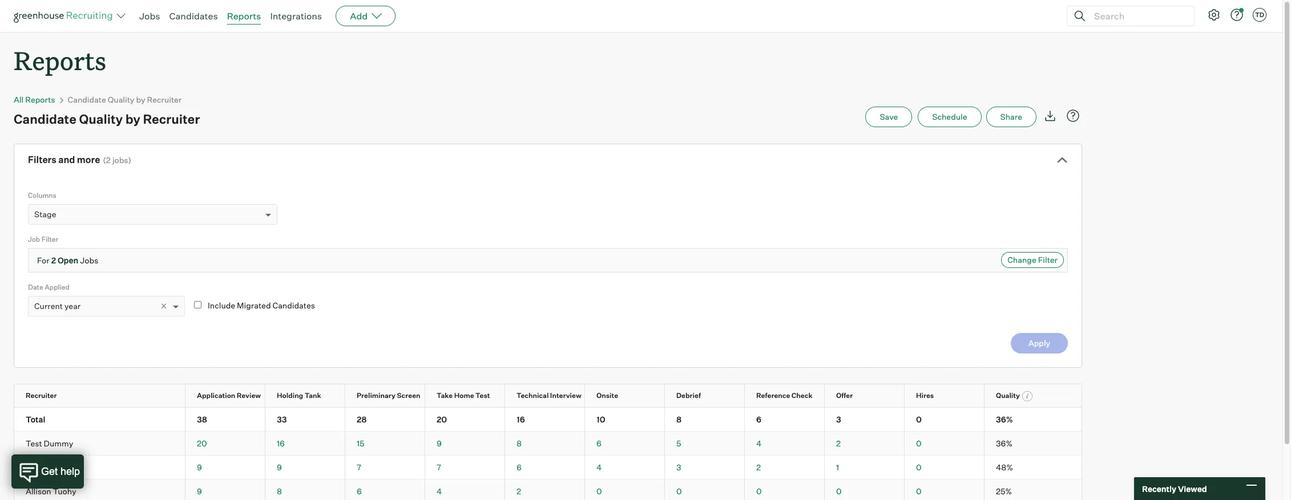 Task type: describe. For each thing, give the bounding box(es) containing it.
hires column header
[[905, 385, 994, 408]]

test for 16
[[26, 439, 42, 449]]

applied
[[45, 283, 70, 292]]

include
[[208, 301, 235, 311]]

offer
[[836, 392, 853, 400]]

2 for the right 2 'link'
[[836, 439, 841, 449]]

Search text field
[[1091, 8, 1184, 24]]

greenhouse recruiting image
[[14, 9, 116, 23]]

6 for middle 6 link
[[517, 463, 522, 473]]

viewed
[[1178, 484, 1207, 494]]

0 horizontal spatial 6 link
[[357, 487, 362, 497]]

recently
[[1142, 484, 1176, 494]]

integrations link
[[270, 10, 322, 22]]

all
[[14, 95, 24, 105]]

share button
[[986, 107, 1036, 127]]

1 vertical spatial 3
[[676, 463, 681, 473]]

row containing recruiter
[[14, 385, 1082, 408]]

share
[[1000, 112, 1022, 122]]

migrated
[[237, 301, 271, 311]]

10
[[596, 415, 605, 425]]

2 7 link from the left
[[437, 463, 441, 473]]

filter for change filter
[[1038, 255, 1058, 265]]

1 vertical spatial candidate quality by recruiter
[[14, 111, 200, 127]]

0 vertical spatial 8 link
[[517, 439, 522, 449]]

change filter button
[[1001, 252, 1064, 268]]

date applied
[[28, 283, 70, 292]]

1 7 link from the left
[[357, 463, 361, 473]]

more
[[77, 154, 100, 166]]

1 horizontal spatial 2 link
[[756, 463, 761, 473]]

2 for 2 'link' to the left
[[517, 487, 521, 497]]

×
[[160, 299, 167, 312]]

1 horizontal spatial 6 link
[[517, 463, 522, 473]]

16 link
[[277, 439, 285, 449]]

stage option
[[34, 210, 56, 219]]

all reports link
[[14, 95, 55, 105]]

1 vertical spatial jobs
[[80, 256, 98, 265]]

filter for job filter
[[42, 235, 58, 244]]

stage
[[34, 210, 56, 219]]

reference check
[[756, 392, 813, 400]]

check
[[792, 392, 813, 400]]

filters
[[28, 154, 56, 166]]

0 horizontal spatial 20
[[197, 439, 207, 449]]

2 horizontal spatial 8
[[676, 415, 682, 425]]

save button
[[865, 107, 912, 127]]

allison tuohy
[[26, 487, 76, 497]]

hires
[[916, 392, 934, 400]]

25%
[[996, 487, 1012, 497]]

1 horizontal spatial 16
[[517, 415, 525, 425]]

current year option
[[34, 301, 81, 311]]

current
[[34, 301, 63, 311]]

0 vertical spatial by
[[136, 95, 145, 105]]

0 horizontal spatial 4
[[437, 487, 442, 497]]

tank
[[305, 392, 321, 400]]

holding
[[277, 392, 303, 400]]

8 for the topmost 8 link
[[517, 439, 522, 449]]

jobs link
[[139, 10, 160, 22]]

row group containing total
[[14, 408, 1082, 432]]

onsite
[[596, 392, 618, 400]]

2 for middle 2 'link'
[[756, 463, 761, 473]]

2 vertical spatial 4 link
[[437, 487, 442, 497]]

application review
[[197, 392, 261, 400]]

8 for the leftmost 8 link
[[277, 487, 282, 497]]

allison
[[26, 487, 51, 497]]

add button
[[336, 6, 396, 26]]

td
[[1255, 11, 1264, 19]]

save and schedule this report to revisit it! element
[[865, 107, 918, 127]]

20 link
[[197, 439, 207, 449]]

save
[[880, 112, 898, 122]]

6 for the leftmost 6 link
[[357, 487, 362, 497]]

0 horizontal spatial 2 link
[[517, 487, 521, 497]]

faq image
[[1066, 109, 1080, 123]]

1 vertical spatial quality
[[79, 111, 123, 127]]

48%
[[996, 463, 1013, 473]]

integrations
[[270, 10, 322, 22]]

1 vertical spatial reports
[[14, 43, 106, 77]]

current year
[[34, 301, 81, 311]]

1 vertical spatial candidates
[[273, 301, 315, 311]]

0 vertical spatial 3
[[836, 415, 841, 425]]

1 vertical spatial candidate
[[14, 111, 76, 127]]

add
[[350, 10, 368, 22]]

for
[[37, 256, 49, 265]]

)
[[128, 155, 131, 165]]

application review column header
[[185, 385, 275, 408]]

row for row group containing test dumtwo
[[14, 456, 1082, 480]]

1 horizontal spatial 20
[[437, 415, 447, 425]]

0 vertical spatial candidate
[[68, 95, 106, 105]]

dumtwo
[[44, 463, 77, 473]]

reference
[[756, 392, 790, 400]]

open
[[58, 256, 78, 265]]

change filter
[[1008, 255, 1058, 265]]

review
[[237, 392, 261, 400]]

screen
[[397, 392, 420, 400]]

home
[[454, 392, 474, 400]]

take
[[437, 392, 453, 400]]

(
[[103, 155, 106, 165]]

columns
[[28, 191, 56, 200]]

recruiter column header
[[14, 385, 195, 408]]



Task type: locate. For each thing, give the bounding box(es) containing it.
9 link
[[437, 439, 442, 449], [197, 463, 202, 473], [277, 463, 282, 473], [197, 487, 202, 497]]

0 vertical spatial 16
[[517, 415, 525, 425]]

0 vertical spatial quality
[[108, 95, 134, 105]]

36% up 48%
[[996, 439, 1013, 449]]

0 vertical spatial recruiter
[[147, 95, 182, 105]]

3 link
[[676, 463, 681, 473]]

3 down 5 link
[[676, 463, 681, 473]]

5 row from the top
[[14, 480, 1082, 501]]

0 vertical spatial filter
[[42, 235, 58, 244]]

1 vertical spatial 16
[[277, 439, 285, 449]]

1 vertical spatial filter
[[1038, 255, 1058, 265]]

6 link
[[596, 439, 601, 449], [517, 463, 522, 473], [357, 487, 362, 497]]

filter right job
[[42, 235, 58, 244]]

0 horizontal spatial 8 link
[[277, 487, 282, 497]]

16
[[517, 415, 525, 425], [277, 439, 285, 449]]

preliminary screen column header
[[345, 385, 435, 408]]

2 vertical spatial 8
[[277, 487, 282, 497]]

6
[[756, 415, 761, 425], [596, 439, 601, 449], [517, 463, 522, 473], [357, 487, 362, 497]]

job
[[28, 235, 40, 244]]

1 vertical spatial 6 link
[[517, 463, 522, 473]]

candidate down all reports
[[14, 111, 76, 127]]

total
[[26, 415, 45, 425]]

candidate quality by recruiter link
[[68, 95, 182, 105]]

20 down 38
[[197, 439, 207, 449]]

4 link
[[756, 439, 762, 449], [596, 463, 602, 473], [437, 487, 442, 497]]

8 down 16 link
[[277, 487, 282, 497]]

row group containing test dumtwo
[[14, 456, 1082, 480]]

1 horizontal spatial filter
[[1038, 255, 1058, 265]]

2 vertical spatial recruiter
[[26, 392, 57, 400]]

2 vertical spatial 4
[[437, 487, 442, 497]]

0 horizontal spatial 4 link
[[437, 487, 442, 497]]

4 row group from the top
[[14, 480, 1082, 501]]

2 horizontal spatial 4
[[756, 439, 762, 449]]

onsite column header
[[585, 385, 675, 408]]

recruiter
[[147, 95, 182, 105], [143, 111, 200, 127], [26, 392, 57, 400]]

1 horizontal spatial 7
[[437, 463, 441, 473]]

reports down the greenhouse recruiting image
[[14, 43, 106, 77]]

2 vertical spatial quality
[[996, 392, 1021, 400]]

jobs left candidates link
[[139, 10, 160, 22]]

0
[[916, 415, 922, 425], [916, 439, 921, 449], [916, 463, 921, 473], [596, 487, 602, 497], [676, 487, 682, 497], [756, 487, 762, 497], [836, 487, 842, 497], [916, 487, 921, 497]]

row group containing allison tuohy
[[14, 480, 1082, 501]]

0 vertical spatial reports
[[227, 10, 261, 22]]

candidate quality by recruiter
[[68, 95, 182, 105], [14, 111, 200, 127]]

1 row from the top
[[14, 385, 1082, 408]]

1 vertical spatial recruiter
[[143, 111, 200, 127]]

row for row group containing allison tuohy
[[14, 480, 1082, 501]]

1 vertical spatial by
[[125, 111, 140, 127]]

2 horizontal spatial 4 link
[[756, 439, 762, 449]]

36% down quality column header
[[996, 415, 1013, 425]]

debrief column header
[[665, 385, 755, 408]]

1 vertical spatial 8 link
[[277, 487, 282, 497]]

8 link down technical
[[517, 439, 522, 449]]

0 horizontal spatial candidates
[[169, 10, 218, 22]]

reports link
[[227, 10, 261, 22]]

holding tank column header
[[265, 385, 355, 408]]

3
[[836, 415, 841, 425], [676, 463, 681, 473]]

jobs
[[112, 155, 128, 165]]

quality inside column header
[[996, 392, 1021, 400]]

8
[[676, 415, 682, 425], [517, 439, 522, 449], [277, 487, 282, 497]]

0 horizontal spatial 3
[[676, 463, 681, 473]]

36%
[[996, 415, 1013, 425], [996, 439, 1013, 449]]

1 horizontal spatial jobs
[[139, 10, 160, 22]]

1 horizontal spatial 7 link
[[437, 463, 441, 473]]

candidate
[[68, 95, 106, 105], [14, 111, 76, 127]]

5 link
[[676, 439, 681, 449]]

38
[[197, 415, 207, 425]]

take home test
[[437, 392, 490, 400]]

2 vertical spatial test
[[26, 463, 42, 473]]

1 vertical spatial 4 link
[[596, 463, 602, 473]]

filters and more ( 2 jobs )
[[28, 154, 131, 166]]

6 for 6 link to the top
[[596, 439, 601, 449]]

1 vertical spatial 36%
[[996, 439, 1013, 449]]

test dummy
[[26, 439, 73, 449]]

1 link
[[836, 463, 839, 473]]

dummy
[[44, 439, 73, 449]]

quality column header
[[985, 385, 1075, 408]]

0 vertical spatial test
[[475, 392, 490, 400]]

0 vertical spatial jobs
[[139, 10, 160, 22]]

2 row from the top
[[14, 408, 1082, 432]]

recruiter inside recruiter column header
[[26, 392, 57, 400]]

0 vertical spatial 20
[[437, 415, 447, 425]]

0 horizontal spatial filter
[[42, 235, 58, 244]]

holding tank
[[277, 392, 321, 400]]

8 link
[[517, 439, 522, 449], [277, 487, 282, 497]]

0 vertical spatial 2 link
[[836, 439, 841, 449]]

1 horizontal spatial 3
[[836, 415, 841, 425]]

test dumtwo
[[26, 463, 77, 473]]

4 row from the top
[[14, 456, 1082, 480]]

0 vertical spatial 4
[[756, 439, 762, 449]]

2 inside filters and more ( 2 jobs )
[[106, 155, 111, 165]]

row
[[14, 385, 1082, 408], [14, 408, 1082, 432], [14, 432, 1082, 456], [14, 456, 1082, 480], [14, 480, 1082, 501]]

td button
[[1251, 6, 1269, 24]]

filter inside the 'change filter' button
[[1038, 255, 1058, 265]]

row containing test dummy
[[14, 432, 1082, 456]]

job filter
[[28, 235, 58, 244]]

1 vertical spatial 20
[[197, 439, 207, 449]]

debrief
[[676, 392, 701, 400]]

15
[[357, 439, 364, 449]]

20 down take
[[437, 415, 447, 425]]

2 link
[[836, 439, 841, 449], [756, 463, 761, 473], [517, 487, 521, 497]]

and
[[58, 154, 75, 166]]

candidates right jobs link
[[169, 10, 218, 22]]

by
[[136, 95, 145, 105], [125, 111, 140, 127]]

candidates right migrated
[[273, 301, 315, 311]]

1 7 from the left
[[357, 463, 361, 473]]

2 horizontal spatial 6 link
[[596, 439, 601, 449]]

2 36% from the top
[[996, 439, 1013, 449]]

4
[[756, 439, 762, 449], [596, 463, 602, 473], [437, 487, 442, 497]]

0 vertical spatial candidate quality by recruiter
[[68, 95, 182, 105]]

schedule button
[[918, 107, 981, 127]]

technical interview column header
[[505, 385, 595, 408]]

16 down technical
[[517, 415, 525, 425]]

candidates link
[[169, 10, 218, 22]]

8 link down 16 link
[[277, 487, 282, 497]]

jobs
[[139, 10, 160, 22], [80, 256, 98, 265]]

1 horizontal spatial 4 link
[[596, 463, 602, 473]]

tuohy
[[53, 487, 76, 497]]

3 row group from the top
[[14, 456, 1082, 480]]

0 vertical spatial 36%
[[996, 415, 1013, 425]]

application
[[197, 392, 235, 400]]

33
[[277, 415, 287, 425]]

0 horizontal spatial 8
[[277, 487, 282, 497]]

1 vertical spatial 2 link
[[756, 463, 761, 473]]

filter
[[42, 235, 58, 244], [1038, 255, 1058, 265]]

1 36% from the top
[[996, 415, 1013, 425]]

3 down offer
[[836, 415, 841, 425]]

1 row group from the top
[[14, 408, 1082, 432]]

36% for total
[[996, 415, 1013, 425]]

0 vertical spatial 8
[[676, 415, 682, 425]]

8 up 5 link
[[676, 415, 682, 425]]

2 vertical spatial 6 link
[[357, 487, 362, 497]]

0 vertical spatial 4 link
[[756, 439, 762, 449]]

row group containing test dummy
[[14, 432, 1082, 456]]

0 horizontal spatial 7
[[357, 463, 361, 473]]

candidate right all reports link
[[68, 95, 106, 105]]

2 vertical spatial reports
[[25, 95, 55, 105]]

offer column header
[[825, 385, 914, 408]]

test for 9
[[26, 463, 42, 473]]

1
[[836, 463, 839, 473]]

download image
[[1043, 109, 1057, 123]]

test down total
[[26, 439, 42, 449]]

3 row from the top
[[14, 432, 1082, 456]]

2 7 from the left
[[437, 463, 441, 473]]

1 horizontal spatial 8 link
[[517, 439, 522, 449]]

test right home
[[475, 392, 490, 400]]

36% for test dummy
[[996, 439, 1013, 449]]

test inside column header
[[475, 392, 490, 400]]

None checkbox
[[194, 301, 201, 309]]

recently viewed
[[1142, 484, 1207, 494]]

row for row group containing test dummy
[[14, 432, 1082, 456]]

2 row group from the top
[[14, 432, 1082, 456]]

20
[[437, 415, 447, 425], [197, 439, 207, 449]]

configure image
[[1207, 8, 1221, 22]]

reference check column header
[[745, 385, 834, 408]]

quality
[[108, 95, 134, 105], [79, 111, 123, 127], [996, 392, 1021, 400]]

year
[[65, 301, 81, 311]]

row for row group containing total
[[14, 408, 1082, 432]]

row containing total
[[14, 408, 1082, 432]]

reports right candidates link
[[227, 10, 261, 22]]

for 2 open jobs
[[37, 256, 98, 265]]

include migrated candidates
[[208, 301, 315, 311]]

change
[[1008, 255, 1036, 265]]

2 horizontal spatial 2 link
[[836, 439, 841, 449]]

0 horizontal spatial jobs
[[80, 256, 98, 265]]

1 horizontal spatial 4
[[596, 463, 602, 473]]

technical interview
[[517, 392, 581, 400]]

row group
[[14, 408, 1082, 432], [14, 432, 1082, 456], [14, 456, 1082, 480], [14, 480, 1082, 501]]

grid
[[14, 385, 1082, 501]]

row containing allison tuohy
[[14, 480, 1082, 501]]

0 link
[[916, 439, 921, 449], [916, 463, 921, 473], [596, 487, 602, 497], [676, 487, 682, 497], [756, 487, 762, 497], [836, 487, 842, 497], [916, 487, 921, 497]]

candidates
[[169, 10, 218, 22], [273, 301, 315, 311]]

reports right all
[[25, 95, 55, 105]]

td button
[[1253, 8, 1267, 22]]

preliminary
[[357, 392, 396, 400]]

1 vertical spatial test
[[26, 439, 42, 449]]

0 vertical spatial candidates
[[169, 10, 218, 22]]

0 horizontal spatial 16
[[277, 439, 285, 449]]

1 vertical spatial 8
[[517, 439, 522, 449]]

16 down the 33
[[277, 439, 285, 449]]

5
[[676, 439, 681, 449]]

interview
[[550, 392, 581, 400]]

1 horizontal spatial 8
[[517, 439, 522, 449]]

0 horizontal spatial 7 link
[[357, 463, 361, 473]]

all reports
[[14, 95, 55, 105]]

2
[[106, 155, 111, 165], [51, 256, 56, 265], [836, 439, 841, 449], [756, 463, 761, 473], [517, 487, 521, 497]]

8 down technical
[[517, 439, 522, 449]]

2 vertical spatial 2 link
[[517, 487, 521, 497]]

test up allison
[[26, 463, 42, 473]]

preliminary screen
[[357, 392, 420, 400]]

date
[[28, 283, 43, 292]]

1 vertical spatial 4
[[596, 463, 602, 473]]

jobs right open
[[80, 256, 98, 265]]

0 vertical spatial 6 link
[[596, 439, 601, 449]]

1 horizontal spatial candidates
[[273, 301, 315, 311]]

schedule
[[932, 112, 967, 122]]

15 link
[[357, 439, 364, 449]]

technical
[[517, 392, 549, 400]]

take home test column header
[[425, 385, 515, 408]]

28
[[357, 415, 367, 425]]

grid containing total
[[14, 385, 1082, 501]]

filter right change at the bottom right of the page
[[1038, 255, 1058, 265]]

7 link
[[357, 463, 361, 473], [437, 463, 441, 473]]

row containing test dumtwo
[[14, 456, 1082, 480]]



Task type: vqa. For each thing, say whether or not it's contained in the screenshot.
fifth ROW from the bottom of the page
yes



